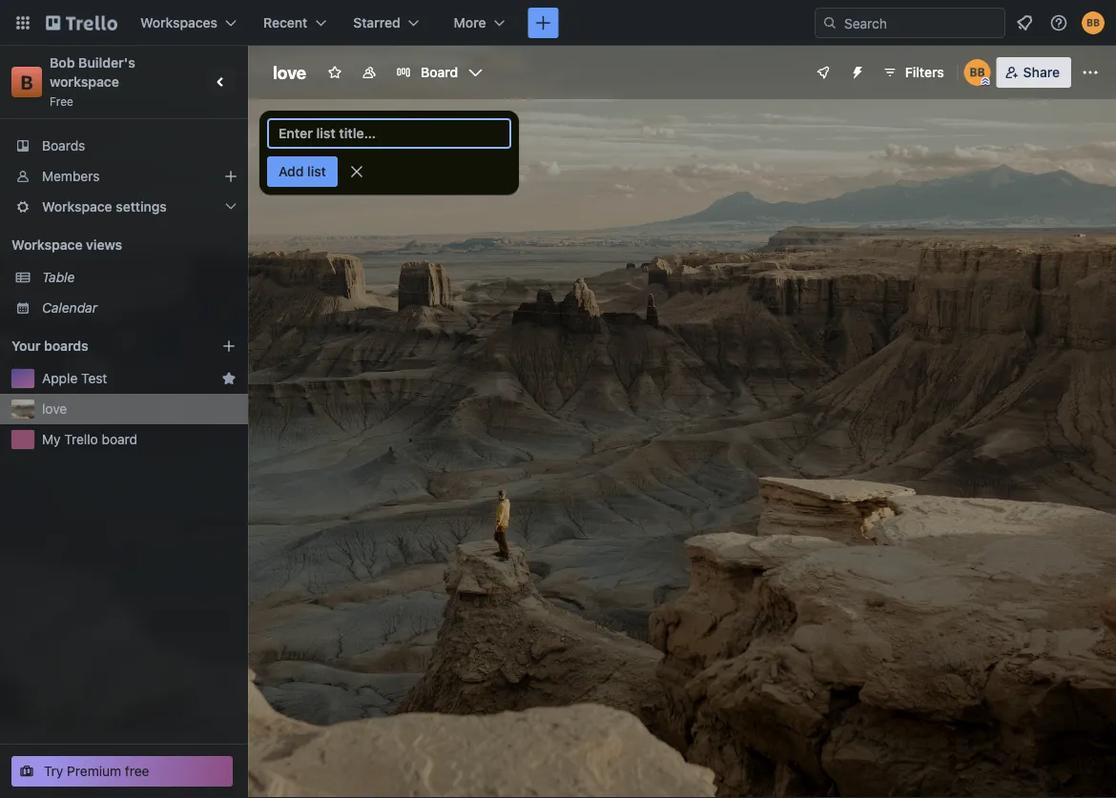 Task type: describe. For each thing, give the bounding box(es) containing it.
workspaces
[[140, 15, 218, 31]]

0 horizontal spatial love
[[42, 401, 67, 417]]

workspace settings button
[[0, 192, 248, 222]]

settings
[[116, 199, 167, 215]]

apple
[[42, 371, 78, 386]]

boards
[[42, 138, 85, 154]]

create board or workspace image
[[534, 13, 553, 32]]

more button
[[442, 8, 517, 38]]

b
[[20, 71, 33, 93]]

bob builder (bobbuilder40) image
[[1082, 11, 1105, 34]]

board
[[102, 432, 137, 447]]

try premium free
[[44, 764, 149, 779]]

members link
[[0, 161, 248, 192]]

0 notifications image
[[1013, 11, 1036, 34]]

add list
[[279, 164, 326, 179]]

cancel list editing image
[[347, 162, 366, 181]]

my trello board
[[42, 432, 137, 447]]

love inside text box
[[273, 62, 306, 83]]

premium
[[67, 764, 121, 779]]

try
[[44, 764, 63, 779]]

more
[[454, 15, 486, 31]]

bob builder's workspace link
[[50, 55, 139, 90]]

workspace for workspace settings
[[42, 199, 112, 215]]

b link
[[11, 67, 42, 97]]

free
[[125, 764, 149, 779]]

apple test link
[[42, 369, 214, 388]]

Board name text field
[[263, 57, 316, 88]]

starred
[[353, 15, 400, 31]]

try premium free button
[[11, 757, 233, 787]]

Search field
[[838, 9, 1005, 37]]

workspace visible image
[[362, 65, 377, 80]]

filters button
[[877, 57, 950, 88]]

automation image
[[842, 57, 869, 84]]

add list button
[[267, 156, 338, 187]]

your
[[11, 338, 41, 354]]

my trello board link
[[42, 430, 237, 449]]

workspace navigation collapse icon image
[[208, 69, 235, 95]]

add
[[279, 164, 304, 179]]

Enter list title… text field
[[267, 118, 511, 149]]



Task type: vqa. For each thing, say whether or not it's contained in the screenshot.
Add
yes



Task type: locate. For each thing, give the bounding box(es) containing it.
workspace up table
[[11, 237, 83, 253]]

primary element
[[0, 0, 1116, 46]]

open information menu image
[[1049, 13, 1069, 32]]

love up my
[[42, 401, 67, 417]]

test
[[81, 371, 107, 386]]

workspace inside "popup button"
[[42, 199, 112, 215]]

add board image
[[221, 339, 237, 354]]

workspace settings
[[42, 199, 167, 215]]

starred button
[[342, 8, 431, 38]]

boards link
[[0, 131, 248, 161]]

trello
[[64, 432, 98, 447]]

workspaces button
[[129, 8, 248, 38]]

apple test
[[42, 371, 107, 386]]

0 vertical spatial workspace
[[42, 199, 112, 215]]

show menu image
[[1081, 63, 1100, 82]]

0 vertical spatial love
[[273, 62, 306, 83]]

calendar link
[[42, 299, 237, 318]]

bob
[[50, 55, 75, 71]]

list
[[307, 164, 326, 179]]

love
[[273, 62, 306, 83], [42, 401, 67, 417]]

star or unstar board image
[[327, 65, 343, 80]]

table
[[42, 270, 75, 285]]

love left the star or unstar board image
[[273, 62, 306, 83]]

starred icon image
[[221, 371, 237, 386]]

builder's
[[78, 55, 135, 71]]

power ups image
[[815, 65, 831, 80]]

board
[[421, 64, 458, 80]]

workspace
[[50, 74, 119, 90]]

love link
[[42, 400, 237, 419]]

share
[[1023, 64, 1060, 80]]

my
[[42, 432, 61, 447]]

your boards
[[11, 338, 88, 354]]

your boards with 3 items element
[[11, 335, 193, 358]]

workspace
[[42, 199, 112, 215], [11, 237, 83, 253]]

1 vertical spatial love
[[42, 401, 67, 417]]

bob builder's workspace free
[[50, 55, 139, 108]]

boards
[[44, 338, 88, 354]]

share button
[[997, 57, 1071, 88]]

members
[[42, 168, 100, 184]]

workspace for workspace views
[[11, 237, 83, 253]]

workspace down the members
[[42, 199, 112, 215]]

1 vertical spatial workspace
[[11, 237, 83, 253]]

table link
[[42, 268, 237, 287]]

back to home image
[[46, 8, 117, 38]]

views
[[86, 237, 122, 253]]

bob builder (bobbuilder40) image
[[964, 59, 991, 86]]

free
[[50, 94, 73, 108]]

calendar
[[42, 300, 97, 316]]

search image
[[822, 15, 838, 31]]

1 horizontal spatial love
[[273, 62, 306, 83]]

this member is an admin of this board. image
[[981, 77, 990, 86]]

board button
[[388, 57, 491, 88]]

recent button
[[252, 8, 338, 38]]

filters
[[905, 64, 944, 80]]

workspace views
[[11, 237, 122, 253]]

recent
[[263, 15, 307, 31]]



